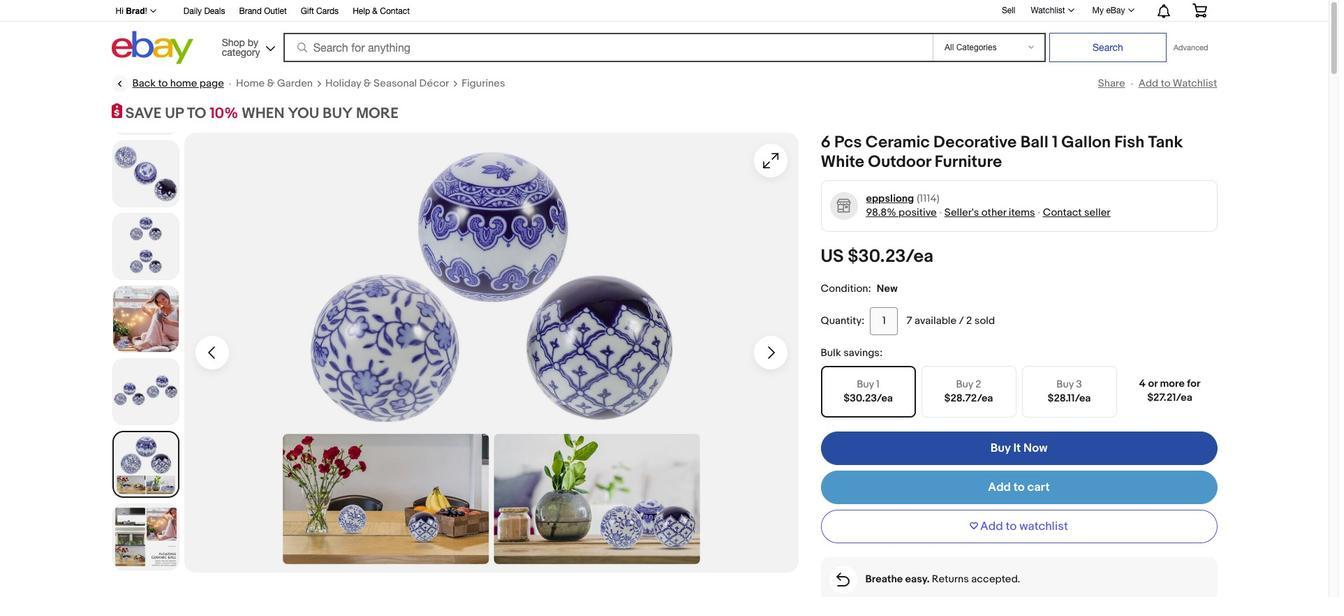 Task type: describe. For each thing, give the bounding box(es) containing it.
daily
[[184, 6, 202, 16]]

picture 3 of 12 image
[[113, 213, 178, 279]]

brand outlet
[[239, 6, 287, 16]]

by
[[248, 37, 258, 48]]

& for garden
[[267, 77, 275, 90]]

save
[[125, 105, 162, 123]]

buy 1 $30.23/ea
[[844, 378, 893, 405]]

back to home page
[[132, 77, 224, 90]]

98.8% positive link
[[866, 206, 937, 219]]

Search for anything text field
[[285, 34, 930, 61]]

seller
[[1085, 206, 1111, 219]]

7 available / 2 sold
[[907, 314, 995, 327]]

bulk savings:
[[821, 346, 883, 359]]

your shopping cart image
[[1192, 3, 1208, 17]]

home & garden link
[[236, 77, 313, 91]]

hi brad !
[[116, 6, 147, 16]]

6
[[821, 132, 831, 152]]

buy it now link
[[821, 431, 1218, 465]]

for
[[1188, 377, 1201, 390]]

items
[[1009, 206, 1036, 219]]

outdoor
[[868, 152, 931, 172]]

easy.
[[906, 572, 930, 586]]

98.8% positive
[[866, 206, 937, 219]]

sold
[[975, 314, 995, 327]]

98.8%
[[866, 206, 897, 219]]

cards
[[316, 6, 339, 16]]

available
[[915, 314, 957, 327]]

more
[[356, 105, 399, 123]]

my ebay
[[1093, 6, 1126, 15]]

watchlist inside the account navigation
[[1031, 6, 1066, 15]]

add to watchlist
[[1139, 77, 1218, 90]]

outlet
[[264, 6, 287, 16]]

shop
[[222, 37, 245, 48]]

to for home
[[158, 77, 168, 90]]

share
[[1099, 77, 1126, 90]]

us
[[821, 246, 844, 267]]

seller's other items
[[945, 206, 1036, 219]]

furniture
[[935, 152, 1003, 172]]

holiday & seasonal décor
[[326, 77, 449, 90]]

add for add to watchlist
[[1139, 77, 1159, 90]]

picture 2 of 12 image
[[113, 141, 178, 206]]

shop by category banner
[[108, 0, 1218, 68]]

returns
[[932, 572, 969, 586]]

picture 5 of 12 image
[[113, 359, 178, 424]]

pcs
[[835, 132, 862, 152]]

buy it now
[[991, 441, 1048, 455]]

1 vertical spatial $30.23/ea
[[844, 392, 893, 405]]

watchlist link
[[1024, 2, 1081, 19]]

to for cart
[[1014, 480, 1025, 494]]

10%
[[210, 105, 238, 123]]

home & garden
[[236, 77, 313, 90]]

1 inside 6 pcs ceramic decorative ball 1 gallon fish tank white outdoor furniture
[[1053, 132, 1058, 152]]

cart
[[1028, 480, 1050, 494]]

seller's
[[945, 206, 979, 219]]

brand
[[239, 6, 262, 16]]

holiday
[[326, 77, 361, 90]]

breathe easy. returns accepted.
[[866, 572, 1021, 586]]

now
[[1024, 441, 1048, 455]]

to
[[187, 105, 206, 123]]

savings:
[[844, 346, 883, 359]]

sell link
[[996, 5, 1022, 15]]

deals
[[204, 6, 225, 16]]

7
[[907, 314, 913, 327]]

it
[[1014, 441, 1021, 455]]

add to watchlist button
[[821, 510, 1218, 543]]

add to watchlist
[[981, 519, 1069, 533]]

or
[[1149, 377, 1158, 390]]

eppsliong (1114)
[[866, 192, 940, 205]]

ceramic
[[866, 132, 930, 152]]

& for seasonal
[[364, 77, 371, 90]]

picture 6 of 12 image
[[114, 432, 178, 496]]

buy 3 $28.11/ea
[[1048, 378, 1091, 405]]

white
[[821, 152, 865, 172]]

6 pcs ceramic decorative ball 1 gallon fish tank white outdoor furniture - picture 6 of 12 image
[[184, 132, 799, 572]]

$28.72/ea
[[945, 392, 994, 405]]

0 vertical spatial $30.23/ea
[[848, 246, 934, 267]]

none submit inside shop by category banner
[[1050, 33, 1167, 62]]

us $30.23/ea
[[821, 246, 934, 267]]

gift cards
[[301, 6, 339, 16]]

page
[[200, 77, 224, 90]]

gift cards link
[[301, 4, 339, 20]]

buy for it
[[991, 441, 1011, 455]]

seasonal
[[374, 77, 417, 90]]

other
[[982, 206, 1007, 219]]



Task type: locate. For each thing, give the bounding box(es) containing it.
1 right ball on the top right of page
[[1053, 132, 1058, 152]]

buy inside buy 3 $28.11/ea
[[1057, 378, 1074, 391]]

0 horizontal spatial 2
[[967, 314, 973, 327]]

eppsliong image
[[830, 191, 858, 220]]

& right holiday
[[364, 77, 371, 90]]

& inside the account navigation
[[373, 6, 378, 16]]

2 inside buy 2 $28.72/ea
[[976, 378, 982, 391]]

up
[[165, 105, 184, 123]]

watchlist down advanced link
[[1173, 77, 1218, 90]]

$30.23/ea up new
[[848, 246, 934, 267]]

buy for 3
[[1057, 378, 1074, 391]]

share button
[[1099, 77, 1126, 90]]

watchlist right sell
[[1031, 6, 1066, 15]]

buy inside buy 2 $28.72/ea
[[957, 378, 974, 391]]

figurines link
[[462, 77, 505, 91]]

picture 4 of 12 image
[[113, 286, 178, 352]]

fish
[[1115, 132, 1145, 152]]

to right back
[[158, 77, 168, 90]]

eppsliong link
[[866, 192, 915, 206]]

0 vertical spatial contact
[[380, 6, 410, 16]]

category
[[222, 46, 260, 58]]

contact
[[380, 6, 410, 16], [1043, 206, 1082, 219]]

tank
[[1149, 132, 1184, 152]]

ebay
[[1107, 6, 1126, 15]]

1 horizontal spatial contact
[[1043, 206, 1082, 219]]

to left cart
[[1014, 480, 1025, 494]]

to left watchlist on the right of page
[[1006, 519, 1017, 533]]

0 vertical spatial watchlist
[[1031, 6, 1066, 15]]

1 inside buy 1 $30.23/ea
[[877, 378, 880, 391]]

1 vertical spatial 2
[[976, 378, 982, 391]]

1 vertical spatial contact
[[1043, 206, 1082, 219]]

(1114)
[[917, 192, 940, 205]]

buy up $28.72/ea
[[957, 378, 974, 391]]

add
[[1139, 77, 1159, 90], [989, 480, 1011, 494], [981, 519, 1004, 533]]

décor
[[419, 77, 449, 90]]

contact right help
[[380, 6, 410, 16]]

help & contact link
[[353, 4, 410, 20]]

figurines
[[462, 77, 505, 90]]

buy 2 $28.72/ea
[[945, 378, 994, 405]]

account navigation
[[108, 0, 1218, 22]]

2 horizontal spatial &
[[373, 6, 378, 16]]

2 right /
[[967, 314, 973, 327]]

buy
[[857, 378, 874, 391], [957, 378, 974, 391], [1057, 378, 1074, 391], [991, 441, 1011, 455]]

2 up $28.72/ea
[[976, 378, 982, 391]]

2 vertical spatial add
[[981, 519, 1004, 533]]

add to cart
[[989, 480, 1050, 494]]

& right home
[[267, 77, 275, 90]]

to inside button
[[1006, 519, 1017, 533]]

None submit
[[1050, 33, 1167, 62]]

0 horizontal spatial 1
[[877, 378, 880, 391]]

buy inside "link"
[[991, 441, 1011, 455]]

add for add to watchlist
[[981, 519, 1004, 533]]

4
[[1140, 377, 1146, 390]]

buy inside buy 1 $30.23/ea
[[857, 378, 874, 391]]

1 horizontal spatial &
[[364, 77, 371, 90]]

help & contact
[[353, 6, 410, 16]]

to
[[158, 77, 168, 90], [1161, 77, 1171, 90], [1014, 480, 1025, 494], [1006, 519, 1017, 533]]

0 horizontal spatial contact
[[380, 6, 410, 16]]

quantity:
[[821, 314, 865, 327]]

brand outlet link
[[239, 4, 287, 20]]

contact inside the account navigation
[[380, 6, 410, 16]]

watchlist
[[1031, 6, 1066, 15], [1173, 77, 1218, 90]]

ball
[[1021, 132, 1049, 152]]

advanced
[[1174, 43, 1209, 52]]

contact seller
[[1043, 206, 1111, 219]]

picture 7 of 12 image
[[113, 504, 178, 570]]

help
[[353, 6, 370, 16]]

$27.21/ea
[[1148, 391, 1193, 404]]

back
[[132, 77, 156, 90]]

1 down 'savings:'
[[877, 378, 880, 391]]

1 horizontal spatial 1
[[1053, 132, 1058, 152]]

accepted.
[[972, 572, 1021, 586]]

buy down 'savings:'
[[857, 378, 874, 391]]

condition: new
[[821, 282, 898, 295]]

eppsliong
[[866, 192, 915, 205]]

add inside "link"
[[989, 480, 1011, 494]]

new
[[877, 282, 898, 295]]

contact seller link
[[1043, 206, 1111, 219]]

0 vertical spatial 2
[[967, 314, 973, 327]]

hi
[[116, 6, 124, 16]]

1 vertical spatial watchlist
[[1173, 77, 1218, 90]]

buy left 3
[[1057, 378, 1074, 391]]

add right "share" button
[[1139, 77, 1159, 90]]

!
[[145, 6, 147, 16]]

positive
[[899, 206, 937, 219]]

0 horizontal spatial watchlist
[[1031, 6, 1066, 15]]

& for contact
[[373, 6, 378, 16]]

holiday & seasonal décor link
[[326, 77, 449, 91]]

add down "add to cart"
[[981, 519, 1004, 533]]

when
[[242, 105, 285, 123]]

& right help
[[373, 6, 378, 16]]

shop by category
[[222, 37, 260, 58]]

bulk
[[821, 346, 842, 359]]

Quantity: text field
[[871, 307, 899, 335]]

buy
[[323, 105, 353, 123]]

1 horizontal spatial watchlist
[[1173, 77, 1218, 90]]

0 vertical spatial 1
[[1053, 132, 1058, 152]]

1 vertical spatial 1
[[877, 378, 880, 391]]

decorative
[[934, 132, 1017, 152]]

to down advanced link
[[1161, 77, 1171, 90]]

daily deals
[[184, 6, 225, 16]]

add to watchlist link
[[1139, 77, 1218, 90]]

with details__icon image
[[837, 572, 850, 586]]

$30.23/ea
[[848, 246, 934, 267], [844, 392, 893, 405]]

seller's other items link
[[945, 206, 1036, 219]]

add to cart link
[[821, 470, 1218, 504]]

buy for 2
[[957, 378, 974, 391]]

you
[[288, 105, 319, 123]]

more
[[1161, 377, 1185, 390]]

$30.23/ea down 'savings:'
[[844, 392, 893, 405]]

buy for 1
[[857, 378, 874, 391]]

gallon
[[1062, 132, 1111, 152]]

garden
[[277, 77, 313, 90]]

home
[[236, 77, 265, 90]]

to for watchlist
[[1161, 77, 1171, 90]]

0 vertical spatial add
[[1139, 77, 1159, 90]]

0 horizontal spatial &
[[267, 77, 275, 90]]

my ebay link
[[1085, 2, 1141, 19]]

back to home page link
[[111, 75, 224, 92]]

to inside "link"
[[1014, 480, 1025, 494]]

1 vertical spatial add
[[989, 480, 1011, 494]]

/
[[959, 314, 964, 327]]

breathe
[[866, 572, 903, 586]]

gift
[[301, 6, 314, 16]]

watchlist
[[1020, 519, 1069, 533]]

4 or more for $27.21/ea
[[1140, 377, 1201, 404]]

contact left "seller"
[[1043, 206, 1082, 219]]

6 pcs ceramic decorative ball 1 gallon fish tank white outdoor furniture
[[821, 132, 1184, 172]]

add left cart
[[989, 480, 1011, 494]]

home
[[170, 77, 197, 90]]

add inside button
[[981, 519, 1004, 533]]

to for watchlist
[[1006, 519, 1017, 533]]

add for add to cart
[[989, 480, 1011, 494]]

buy left it
[[991, 441, 1011, 455]]

1
[[1053, 132, 1058, 152], [877, 378, 880, 391]]

brad
[[126, 6, 145, 16]]

1 horizontal spatial 2
[[976, 378, 982, 391]]



Task type: vqa. For each thing, say whether or not it's contained in the screenshot.
the topmost 'seller'
no



